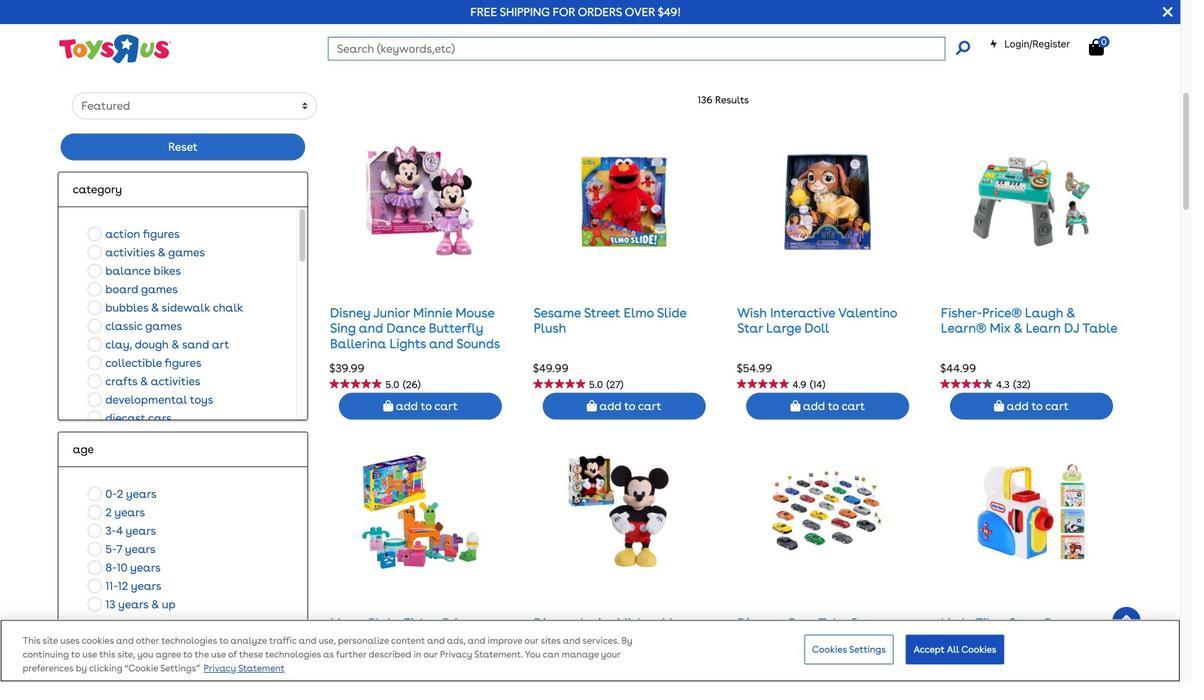 Task type: locate. For each thing, give the bounding box(es) containing it.
diecast cars tube set, created for you by toys r us image
[[770, 441, 886, 584]]

mega bloks fisher price musical farm band sensory block toy 45 pieces for toddler set image
[[362, 441, 479, 584]]

brand element
[[73, 665, 293, 682]]

toys r us image
[[58, 33, 171, 65]]

shopping bag image
[[383, 401, 393, 412], [587, 401, 597, 412], [791, 401, 800, 412]]

disney junior mickey mouse hot diggity dance mickey feature plush stuffed animal, motion, sounds, and games image
[[566, 441, 682, 584]]

1 shopping bag image from the left
[[383, 401, 393, 412]]

disney junior minnie mouse sing and dance butterfly ballerina lights and sounds plush,  sings "just like a butterfly image
[[362, 131, 479, 273]]

None search field
[[328, 37, 970, 61]]

1 vertical spatial shopping bag image
[[994, 401, 1004, 412]]

0 horizontal spatial shopping bag image
[[383, 401, 393, 412]]

1 horizontal spatial shopping bag image
[[1089, 39, 1104, 56]]

1 horizontal spatial shopping bag image
[[587, 401, 597, 412]]

close button image
[[1163, 4, 1173, 20]]

0 vertical spatial shopping bag image
[[1089, 39, 1104, 56]]

sesame street elmo slide plush image
[[566, 131, 682, 273]]

2 shopping bag image from the left
[[587, 401, 597, 412]]

0 horizontal spatial shopping bag image
[[994, 401, 1004, 412]]

shopping bag image
[[1089, 39, 1104, 56], [994, 401, 1004, 412]]

2 horizontal spatial shopping bag image
[[791, 401, 800, 412]]

3 shopping bag image from the left
[[791, 401, 800, 412]]



Task type: vqa. For each thing, say whether or not it's contained in the screenshot.
the bottommost on
no



Task type: describe. For each thing, give the bounding box(es) containing it.
category element
[[73, 181, 293, 198]]

little tikes story dream machine image
[[973, 441, 1090, 584]]

Enter Keyword or Item No. search field
[[328, 37, 945, 61]]

shopping bag image for sesame street elmo slide plush image on the top
[[587, 401, 597, 412]]

shopping bag image for disney junior minnie mouse sing and dance butterfly ballerina lights and sounds plush,  sings "just like a butterfly image
[[383, 401, 393, 412]]

shopping bag image for "wish interactive valentino star large doll" image
[[791, 401, 800, 412]]

wish interactive valentino star large doll image
[[770, 131, 886, 273]]

age element
[[73, 441, 293, 458]]

fisher-price® laugh & learn® mix & learn dj table image
[[973, 131, 1090, 273]]



